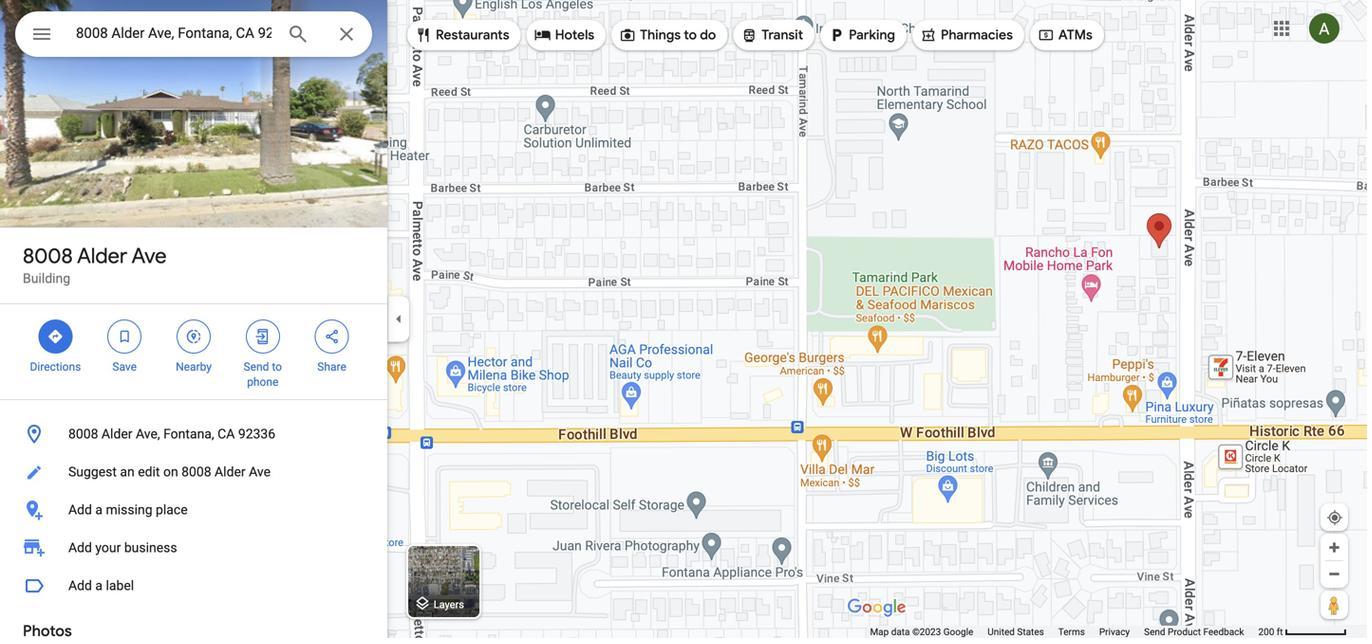 Task type: locate. For each thing, give the bounding box(es) containing it.
0 horizontal spatial to
[[272, 361, 282, 374]]

ca
[[218, 427, 235, 442]]

to
[[684, 27, 697, 44], [272, 361, 282, 374]]

1 vertical spatial 8008
[[68, 427, 98, 442]]

footer
[[870, 627, 1258, 639]]

a
[[95, 503, 103, 518], [95, 579, 103, 594]]

 button
[[15, 11, 68, 61]]


[[185, 327, 202, 347]]

a for missing
[[95, 503, 103, 518]]


[[619, 25, 636, 46]]

building
[[23, 271, 70, 287]]

alder up ''
[[77, 243, 127, 270]]

2 add from the top
[[68, 541, 92, 556]]

send for send product feedback
[[1144, 627, 1165, 638]]

map data ©2023 google
[[870, 627, 973, 638]]

send up phone
[[244, 361, 269, 374]]

8008 inside button
[[68, 427, 98, 442]]

google
[[943, 627, 973, 638]]

zoom out image
[[1327, 568, 1342, 582]]

2 vertical spatial 8008
[[181, 465, 211, 480]]

8008 for ave,
[[68, 427, 98, 442]]

1 horizontal spatial send
[[1144, 627, 1165, 638]]

things
[[640, 27, 681, 44]]

save
[[112, 361, 137, 374]]

8008 up building
[[23, 243, 73, 270]]

add a label
[[68, 579, 134, 594]]

alder
[[77, 243, 127, 270], [102, 427, 132, 442], [215, 465, 246, 480]]

show street view coverage image
[[1321, 591, 1348, 620]]

alder inside button
[[102, 427, 132, 442]]

united
[[988, 627, 1015, 638]]

map
[[870, 627, 889, 638]]

footer inside google maps element
[[870, 627, 1258, 639]]

2 a from the top
[[95, 579, 103, 594]]

parking
[[849, 27, 895, 44]]

a left 'label'
[[95, 579, 103, 594]]

send product feedback button
[[1144, 627, 1244, 639]]

1 horizontal spatial ave
[[249, 465, 271, 480]]

1 add from the top
[[68, 503, 92, 518]]

transit
[[762, 27, 803, 44]]

add for add a missing place
[[68, 503, 92, 518]]

0 vertical spatial add
[[68, 503, 92, 518]]

send product feedback
[[1144, 627, 1244, 638]]

2 vertical spatial alder
[[215, 465, 246, 480]]

to left do
[[684, 27, 697, 44]]

send inside send to phone
[[244, 361, 269, 374]]

privacy
[[1099, 627, 1130, 638]]


[[47, 327, 64, 347]]

do
[[700, 27, 716, 44]]

0 vertical spatial to
[[684, 27, 697, 44]]

hotels
[[555, 27, 594, 44]]

alder left the ave,
[[102, 427, 132, 442]]

collapse side panel image
[[388, 309, 409, 330]]

footer containing map data ©2023 google
[[870, 627, 1258, 639]]

zoom in image
[[1327, 541, 1342, 555]]

add
[[68, 503, 92, 518], [68, 541, 92, 556], [68, 579, 92, 594]]

states
[[1017, 627, 1044, 638]]

2 vertical spatial add
[[68, 579, 92, 594]]

200 ft
[[1258, 627, 1283, 638]]

label
[[106, 579, 134, 594]]

send left product
[[1144, 627, 1165, 638]]

8008 up the suggest
[[68, 427, 98, 442]]

ave down 92336
[[249, 465, 271, 480]]

 things to do
[[619, 25, 716, 46]]

ave up ''
[[132, 243, 167, 270]]

add your business
[[68, 541, 177, 556]]

terms
[[1058, 627, 1085, 638]]

ave inside '8008 alder ave building'
[[132, 243, 167, 270]]

add left your
[[68, 541, 92, 556]]

terms button
[[1058, 627, 1085, 639]]

send inside button
[[1144, 627, 1165, 638]]

1 vertical spatial to
[[272, 361, 282, 374]]

0 horizontal spatial send
[[244, 361, 269, 374]]

add left 'label'
[[68, 579, 92, 594]]

8008 inside '8008 alder ave building'
[[23, 243, 73, 270]]

8008 alder ave, fontana, ca 92336 button
[[0, 416, 387, 454]]

0 vertical spatial alder
[[77, 243, 127, 270]]

 restaurants
[[415, 25, 510, 46]]

to up phone
[[272, 361, 282, 374]]

8008 right on
[[181, 465, 211, 480]]

None field
[[76, 22, 272, 45]]

ave,
[[136, 427, 160, 442]]

atms
[[1059, 27, 1093, 44]]

 pharmacies
[[920, 25, 1013, 46]]

suggest an edit on 8008 alder ave
[[68, 465, 271, 480]]

fontana,
[[163, 427, 214, 442]]

0 vertical spatial 8008
[[23, 243, 73, 270]]

1 vertical spatial ave
[[249, 465, 271, 480]]

 search field
[[15, 11, 372, 61]]

1 vertical spatial add
[[68, 541, 92, 556]]


[[323, 327, 340, 347]]

layers
[[434, 599, 464, 611]]

3 add from the top
[[68, 579, 92, 594]]

alder down ca
[[215, 465, 246, 480]]

a left "missing"
[[95, 503, 103, 518]]

edit
[[138, 465, 160, 480]]

send
[[244, 361, 269, 374], [1144, 627, 1165, 638]]

92336
[[238, 427, 275, 442]]

8008 inside button
[[181, 465, 211, 480]]


[[415, 25, 432, 46]]

0 vertical spatial ave
[[132, 243, 167, 270]]

feedback
[[1203, 627, 1244, 638]]

add a label button
[[0, 568, 387, 606]]

add down the suggest
[[68, 503, 92, 518]]

alder inside '8008 alder ave building'
[[77, 243, 127, 270]]

1 vertical spatial alder
[[102, 427, 132, 442]]

missing
[[106, 503, 152, 518]]

0 horizontal spatial ave
[[132, 243, 167, 270]]

 transit
[[741, 25, 803, 46]]

ave
[[132, 243, 167, 270], [249, 465, 271, 480]]

0 vertical spatial send
[[244, 361, 269, 374]]

ft
[[1277, 627, 1283, 638]]

business
[[124, 541, 177, 556]]

1 a from the top
[[95, 503, 103, 518]]

0 vertical spatial a
[[95, 503, 103, 518]]

8008 for ave
[[23, 243, 73, 270]]

1 vertical spatial send
[[1144, 627, 1165, 638]]

an
[[120, 465, 135, 480]]

8008
[[23, 243, 73, 270], [68, 427, 98, 442], [181, 465, 211, 480]]


[[828, 25, 845, 46]]

1 vertical spatial a
[[95, 579, 103, 594]]

1 horizontal spatial to
[[684, 27, 697, 44]]



Task type: vqa. For each thing, say whether or not it's contained in the screenshot.
ROUND TRIP corresponding to  image for Round trip
no



Task type: describe. For each thing, give the bounding box(es) containing it.
 parking
[[828, 25, 895, 46]]

to inside  things to do
[[684, 27, 697, 44]]


[[920, 25, 937, 46]]

directions
[[30, 361, 81, 374]]


[[1038, 25, 1055, 46]]


[[534, 25, 551, 46]]

privacy button
[[1099, 627, 1130, 639]]

united states button
[[988, 627, 1044, 639]]

share
[[317, 361, 346, 374]]

product
[[1168, 627, 1201, 638]]

8008 alder ave building
[[23, 243, 167, 287]]


[[30, 20, 53, 48]]


[[116, 327, 133, 347]]

alder for ave,
[[102, 427, 132, 442]]

actions for 8008 alder ave region
[[0, 305, 387, 400]]

pharmacies
[[941, 27, 1013, 44]]

200 ft button
[[1258, 627, 1347, 638]]

alder inside button
[[215, 465, 246, 480]]

add for add your business
[[68, 541, 92, 556]]

nearby
[[176, 361, 212, 374]]

restaurants
[[436, 27, 510, 44]]

©2023
[[912, 627, 941, 638]]

alder for ave
[[77, 243, 127, 270]]

place
[[156, 503, 188, 518]]

suggest an edit on 8008 alder ave button
[[0, 454, 387, 492]]

 atms
[[1038, 25, 1093, 46]]

add a missing place button
[[0, 492, 387, 530]]

8008 alder ave, fontana, ca 92336
[[68, 427, 275, 442]]

8008 Alder Ave, Fontana, CA 92336 field
[[15, 11, 372, 57]]

your
[[95, 541, 121, 556]]

show your location image
[[1326, 510, 1343, 527]]

a for label
[[95, 579, 103, 594]]


[[741, 25, 758, 46]]

200
[[1258, 627, 1274, 638]]

add for add a label
[[68, 579, 92, 594]]

suggest
[[68, 465, 117, 480]]

google maps element
[[0, 0, 1367, 639]]

add a missing place
[[68, 503, 188, 518]]


[[254, 327, 271, 347]]

 hotels
[[534, 25, 594, 46]]

phone
[[247, 376, 279, 389]]

send to phone
[[244, 361, 282, 389]]

none field inside 8008 alder ave, fontana, ca 92336 field
[[76, 22, 272, 45]]

data
[[891, 627, 910, 638]]

united states
[[988, 627, 1044, 638]]

send for send to phone
[[244, 361, 269, 374]]

add your business link
[[0, 530, 387, 568]]

8008 alder ave main content
[[0, 0, 387, 639]]

ave inside button
[[249, 465, 271, 480]]

to inside send to phone
[[272, 361, 282, 374]]

on
[[163, 465, 178, 480]]

google account: angela cha  
(angela.cha@adept.ai) image
[[1309, 13, 1340, 44]]



